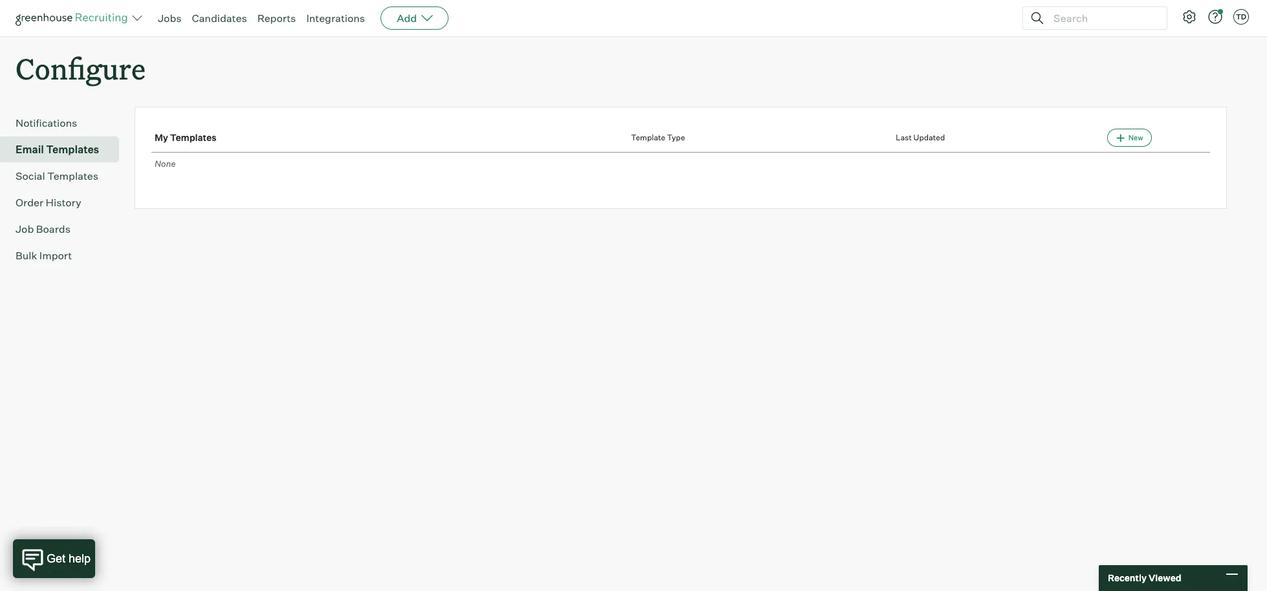 Task type: locate. For each thing, give the bounding box(es) containing it.
templates up order history link on the left of page
[[47, 170, 98, 183]]

recently
[[1108, 573, 1147, 584]]

order
[[16, 196, 43, 209]]

td
[[1236, 12, 1247, 21]]

bulk import
[[16, 249, 72, 262]]

add button
[[381, 6, 449, 30]]

greenhouse recruiting image
[[16, 10, 132, 26]]

jobs
[[158, 12, 182, 25]]

add
[[397, 12, 417, 25]]

Search text field
[[1050, 9, 1155, 28]]

templates right my in the left top of the page
[[170, 132, 217, 143]]

templates up "social templates" link
[[46, 143, 99, 156]]

type
[[667, 133, 685, 143]]

jobs link
[[158, 12, 182, 25]]

email templates
[[16, 143, 99, 156]]

reports
[[257, 12, 296, 25]]

templates for email templates
[[46, 143, 99, 156]]

job
[[16, 223, 34, 236]]

reports link
[[257, 12, 296, 25]]

social templates
[[16, 170, 98, 183]]

integrations
[[306, 12, 365, 25]]

bulk import link
[[16, 248, 114, 264]]

job boards
[[16, 223, 70, 236]]

templates
[[170, 132, 217, 143], [46, 143, 99, 156], [47, 170, 98, 183]]

import
[[39, 249, 72, 262]]

last
[[896, 133, 912, 143]]

email
[[16, 143, 44, 156]]

history
[[46, 196, 81, 209]]

recently viewed
[[1108, 573, 1182, 584]]



Task type: vqa. For each thing, say whether or not it's contained in the screenshot.
Responsibility
no



Task type: describe. For each thing, give the bounding box(es) containing it.
td button
[[1231, 6, 1252, 27]]

my templates
[[155, 132, 217, 143]]

candidates
[[192, 12, 247, 25]]

configure
[[16, 49, 146, 87]]

viewed
[[1149, 573, 1182, 584]]

none
[[155, 159, 176, 169]]

integrations link
[[306, 12, 365, 25]]

template type
[[631, 133, 685, 143]]

notifications
[[16, 117, 77, 130]]

order history link
[[16, 195, 114, 210]]

last updated
[[896, 133, 945, 143]]

td button
[[1234, 9, 1249, 25]]

boards
[[36, 223, 70, 236]]

job boards link
[[16, 221, 114, 237]]

email templates link
[[16, 142, 114, 157]]

order history
[[16, 196, 81, 209]]

new link
[[1108, 129, 1152, 147]]

notifications link
[[16, 115, 114, 131]]

candidates link
[[192, 12, 247, 25]]

bulk
[[16, 249, 37, 262]]

templates for my templates
[[170, 132, 217, 143]]

templates for social templates
[[47, 170, 98, 183]]

my
[[155, 132, 168, 143]]

social
[[16, 170, 45, 183]]

new
[[1129, 133, 1143, 143]]

template
[[631, 133, 665, 143]]

updated
[[914, 133, 945, 143]]

social templates link
[[16, 168, 114, 184]]

configure image
[[1182, 9, 1197, 25]]



